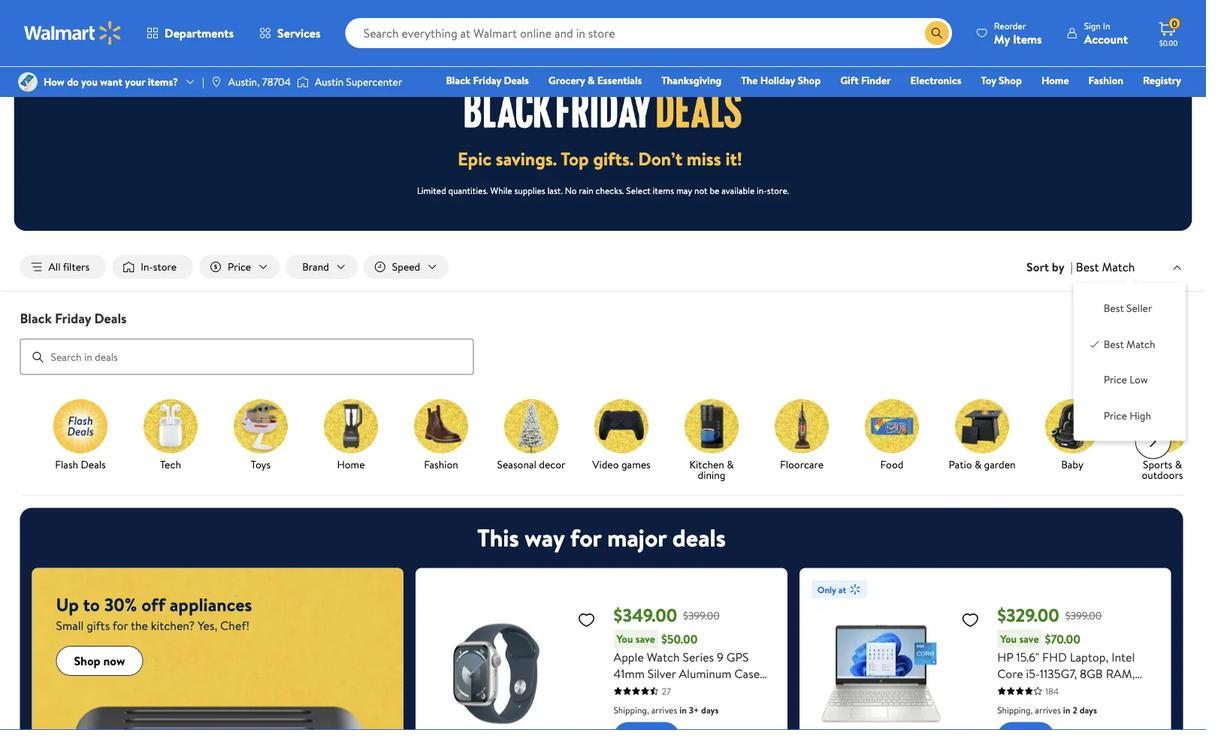 Task type: locate. For each thing, give the bounding box(es) containing it.
$399.00
[[684, 608, 720, 623], [1066, 608, 1103, 623]]

by
[[1053, 259, 1065, 275]]

flash deals image
[[53, 399, 107, 453]]

deals
[[504, 73, 529, 88], [94, 309, 127, 328], [80, 457, 105, 472]]

2 vertical spatial price
[[1104, 408, 1128, 423]]

$329.00 group
[[812, 580, 1160, 730]]

1 in from the left
[[680, 704, 687, 716]]

1 vertical spatial for
[[113, 617, 128, 634]]

you inside "you save $70.00 hp 15.6" fhd laptop, intel core i5-1135g7, 8gb ram, 256gb ssd, silver, windows 11 home, 15-dy2795wm"
[[1001, 632, 1017, 646]]

shipping, up add to cart image
[[998, 704, 1034, 716]]

0 horizontal spatial you
[[617, 632, 633, 646]]

checks.
[[596, 184, 624, 196]]

speed
[[392, 259, 421, 274]]

days right the 3+
[[702, 704, 719, 716]]

brand
[[302, 259, 329, 274]]

0 horizontal spatial in
[[680, 704, 687, 716]]

shop left the now
[[74, 653, 101, 669]]

in inside $329.00 group
[[1064, 704, 1071, 716]]

0 vertical spatial home
[[1042, 73, 1070, 88]]

in left the 3+
[[680, 704, 687, 716]]

speed button
[[364, 255, 449, 279]]

black friday deals
[[446, 73, 529, 88], [20, 309, 127, 328]]

0 horizontal spatial home link
[[312, 399, 390, 473]]

may
[[677, 184, 693, 196]]

floorcare link
[[763, 399, 841, 473]]

core
[[998, 665, 1024, 682]]

2 days from the left
[[1080, 704, 1098, 716]]

food link
[[853, 399, 931, 473]]

home up 'one'
[[1042, 73, 1070, 88]]

1 horizontal spatial black friday deals
[[446, 73, 529, 88]]

search icon image
[[932, 27, 944, 39]]

home down shop home image
[[337, 457, 365, 472]]

& for dining
[[727, 457, 734, 472]]

0 vertical spatial black friday deals
[[446, 73, 529, 88]]

1 days from the left
[[702, 704, 719, 716]]

available
[[722, 184, 755, 196]]

major
[[608, 521, 667, 555]]

2 you from the left
[[1001, 632, 1017, 646]]

$50.00
[[662, 631, 698, 648]]

s/m
[[614, 698, 635, 715]]

save for $349.00
[[636, 632, 656, 646]]

0 vertical spatial best
[[1077, 259, 1100, 275]]

best match up best seller
[[1077, 259, 1136, 275]]

days inside $329.00 group
[[1080, 704, 1098, 716]]

finder
[[862, 73, 891, 88]]

next slide for chipmodulewithimages list image
[[1136, 423, 1172, 459]]

for right the way
[[571, 521, 602, 555]]

shop
[[798, 73, 821, 88], [999, 73, 1023, 88], [74, 653, 101, 669]]

in inside $349.00 group
[[680, 704, 687, 716]]

& right dining
[[727, 457, 734, 472]]

filters
[[63, 259, 90, 274]]

0 horizontal spatial black friday deals
[[20, 309, 127, 328]]

1 arrives from the left
[[652, 704, 678, 716]]

1 $399.00 from the left
[[684, 608, 720, 623]]

deals right flash
[[80, 457, 105, 472]]

| right by
[[1071, 259, 1074, 275]]

1 horizontal spatial you
[[1001, 632, 1017, 646]]

way
[[525, 521, 565, 555]]

shop baby image
[[1046, 399, 1100, 453]]

256gb
[[998, 682, 1034, 698]]

0 vertical spatial black
[[446, 73, 471, 88]]

seasonal
[[497, 457, 536, 472]]

0 horizontal spatial shop
[[74, 653, 101, 669]]

shop tech image
[[143, 399, 197, 453]]

shipping, down with
[[614, 704, 650, 716]]

toys link
[[221, 399, 300, 473]]

option group containing best seller
[[1086, 295, 1174, 429]]

sign in to add to favorites list, apple watch series 9 gps 41mm silver aluminum case with storm blue sport band - s/m image
[[578, 610, 596, 629]]

0 vertical spatial fashion
[[1089, 73, 1124, 88]]

1 horizontal spatial fashion
[[1089, 73, 1124, 88]]

0 horizontal spatial shipping,
[[614, 704, 650, 716]]

1 vertical spatial fashion
[[424, 457, 458, 472]]

save up 15.6"
[[1020, 632, 1040, 646]]

sign
[[1085, 19, 1101, 32]]

2 shipping, from the left
[[998, 704, 1034, 716]]

1 vertical spatial price
[[1104, 372, 1128, 387]]

store
[[153, 259, 177, 274]]

best match right "best match" radio in the top right of the page
[[1104, 337, 1156, 351]]

sport
[[700, 682, 729, 698]]

savings.
[[496, 146, 557, 171]]

food
[[881, 457, 904, 472]]

price left high
[[1104, 408, 1128, 423]]

best right "best match" radio in the top right of the page
[[1104, 337, 1125, 351]]

shop food image
[[865, 399, 919, 453]]

up to 30% off appliances small gifts for the kitchen? yes, chef!
[[56, 592, 252, 634]]

$399.00 up $70.00
[[1066, 608, 1103, 623]]

best right by
[[1077, 259, 1100, 275]]

days for $329.00
[[1080, 704, 1098, 716]]

shop now button
[[56, 646, 143, 676]]

0 horizontal spatial save
[[636, 632, 656, 646]]

fashion up debit
[[1089, 73, 1124, 88]]

0 vertical spatial deals
[[504, 73, 529, 88]]

& for essentials
[[588, 73, 595, 88]]

in for $329.00
[[1064, 704, 1071, 716]]

epic savings. top gifts. don't miss it!
[[458, 146, 743, 171]]

1 vertical spatial fashion link
[[402, 399, 480, 473]]

match inside popup button
[[1103, 259, 1136, 275]]

$399.00 up $50.00
[[684, 608, 720, 623]]

$349.00 group
[[428, 580, 776, 730]]

shop right holiday
[[798, 73, 821, 88]]

0 vertical spatial match
[[1103, 259, 1136, 275]]

1 horizontal spatial black
[[446, 73, 471, 88]]

15.6"
[[1017, 649, 1040, 665]]

 image left austin, at the left
[[210, 76, 222, 88]]

& right patio
[[975, 457, 982, 472]]

days right 2 on the right
[[1080, 704, 1098, 716]]

be
[[710, 184, 720, 196]]

best left seller
[[1104, 301, 1125, 316]]

decor
[[539, 457, 565, 472]]

1 save from the left
[[636, 632, 656, 646]]

match up best seller
[[1103, 259, 1136, 275]]

$399.00 inside $349.00 $399.00
[[684, 608, 720, 623]]

appliances
[[170, 592, 252, 617]]

deals down in-store button
[[94, 309, 127, 328]]

you for $349.00
[[617, 632, 633, 646]]

0 vertical spatial for
[[571, 521, 602, 555]]

shop right toy
[[999, 73, 1023, 88]]

arrives down 184
[[1036, 704, 1062, 716]]

1 vertical spatial black
[[20, 309, 52, 328]]

to
[[83, 592, 100, 617]]

registry one debit
[[1067, 73, 1182, 109]]

tech
[[160, 457, 181, 472]]

 image right 78704
[[297, 74, 309, 89]]

shop inside button
[[74, 653, 101, 669]]

seller
[[1127, 301, 1153, 316]]

save inside "you save $70.00 hp 15.6" fhd laptop, intel core i5-1135g7, 8gb ram, 256gb ssd, silver, windows 11 home, 15-dy2795wm"
[[1020, 632, 1040, 646]]

your
[[125, 74, 145, 89]]

1 vertical spatial home link
[[312, 399, 390, 473]]

 image left how
[[18, 72, 38, 92]]

shipping, inside $349.00 group
[[614, 704, 650, 716]]

days for $349.00
[[702, 704, 719, 716]]

for
[[571, 521, 602, 555], [113, 617, 128, 634]]

shop fashion image
[[414, 399, 468, 453]]

band
[[732, 682, 758, 698]]

option group
[[1086, 295, 1174, 429]]

0 vertical spatial home link
[[1035, 72, 1076, 88]]

1 horizontal spatial in
[[1064, 704, 1071, 716]]

arrives
[[652, 704, 678, 716], [1036, 704, 1062, 716]]

1 horizontal spatial days
[[1080, 704, 1098, 716]]

27
[[662, 685, 671, 698]]

1 vertical spatial friday
[[55, 309, 91, 328]]

1 horizontal spatial shipping,
[[998, 704, 1034, 716]]

2 vertical spatial best
[[1104, 337, 1125, 351]]

match down seller
[[1127, 337, 1156, 351]]

0 horizontal spatial days
[[702, 704, 719, 716]]

no
[[565, 184, 577, 196]]

departments
[[165, 25, 234, 41]]

2 in from the left
[[1064, 704, 1071, 716]]

0 horizontal spatial black
[[20, 309, 52, 328]]

at
[[839, 583, 847, 596]]

1 horizontal spatial home
[[1042, 73, 1070, 88]]

30%
[[104, 592, 137, 617]]

shop home image
[[324, 399, 378, 453]]

kitchen
[[690, 457, 724, 472]]

my
[[995, 30, 1011, 47]]

gifts
[[87, 617, 110, 634]]

1 vertical spatial black friday deals
[[20, 309, 127, 328]]

1 horizontal spatial shop
[[798, 73, 821, 88]]

0 vertical spatial best match
[[1077, 259, 1136, 275]]

0 horizontal spatial friday
[[55, 309, 91, 328]]

$399.00 for $349.00
[[684, 608, 720, 623]]

0 horizontal spatial $399.00
[[684, 608, 720, 623]]

$399.00 inside $329.00 $399.00
[[1066, 608, 1103, 623]]

it!
[[726, 146, 743, 171]]

-
[[761, 682, 765, 698]]

& right the grocery
[[588, 73, 595, 88]]

items
[[653, 184, 675, 196]]

 image
[[18, 72, 38, 92], [297, 74, 309, 89], [210, 76, 222, 88]]

price inside dropdown button
[[228, 259, 251, 274]]

best
[[1077, 259, 1100, 275], [1104, 301, 1125, 316], [1104, 337, 1125, 351]]

0 horizontal spatial arrives
[[652, 704, 678, 716]]

seasonal decor link
[[492, 399, 570, 473]]

shop seasonal image
[[504, 399, 558, 453]]

supplies
[[515, 184, 546, 196]]

i5-
[[1027, 665, 1041, 682]]

home link
[[1035, 72, 1076, 88], [312, 399, 390, 473]]

save inside you save $50.00 apple watch series 9 gps 41mm silver aluminum case with storm blue sport band - s/m
[[636, 632, 656, 646]]

1 you from the left
[[617, 632, 633, 646]]

price right store
[[228, 259, 251, 274]]

all filters button
[[20, 255, 106, 279]]

| right items?
[[202, 74, 204, 89]]

garden
[[984, 457, 1016, 472]]

2
[[1073, 704, 1078, 716]]

& inside kitchen & dining
[[727, 457, 734, 472]]

0 vertical spatial friday
[[473, 73, 502, 88]]

2 arrives from the left
[[1036, 704, 1062, 716]]

deals
[[673, 521, 726, 555]]

& inside sports & outdoors
[[1175, 457, 1182, 472]]

arrives for $329.00
[[1036, 704, 1062, 716]]

best match inside popup button
[[1077, 259, 1136, 275]]

video games
[[592, 457, 651, 472]]

save down $349.00
[[636, 632, 656, 646]]

electronics
[[911, 73, 962, 88]]

you up hp
[[1001, 632, 1017, 646]]

184
[[1046, 685, 1060, 698]]

you
[[617, 632, 633, 646], [1001, 632, 1017, 646]]

price
[[228, 259, 251, 274], [1104, 372, 1128, 387], [1104, 408, 1128, 423]]

arrives inside $329.00 group
[[1036, 704, 1062, 716]]

sports
[[1143, 457, 1173, 472]]

1 horizontal spatial  image
[[210, 76, 222, 88]]

you inside you save $50.00 apple watch series 9 gps 41mm silver aluminum case with storm blue sport band - s/m
[[617, 632, 633, 646]]

2 save from the left
[[1020, 632, 1040, 646]]

deals left the grocery
[[504, 73, 529, 88]]

price left the low
[[1104, 372, 1128, 387]]

in left 2 on the right
[[1064, 704, 1071, 716]]

1 horizontal spatial save
[[1020, 632, 1040, 646]]

for left the the
[[113, 617, 128, 634]]

arrives inside $349.00 group
[[652, 704, 678, 716]]

floorcare
[[780, 457, 824, 472]]

hp
[[998, 649, 1014, 665]]

0 horizontal spatial home
[[337, 457, 365, 472]]

1 horizontal spatial $399.00
[[1066, 608, 1103, 623]]

you up apple
[[617, 632, 633, 646]]

silver
[[648, 665, 676, 682]]

arrives for $349.00
[[652, 704, 678, 716]]

1 vertical spatial home
[[337, 457, 365, 472]]

2 horizontal spatial  image
[[297, 74, 309, 89]]

1 vertical spatial deals
[[94, 309, 127, 328]]

1 horizontal spatial friday
[[473, 73, 502, 88]]

0 horizontal spatial fashion
[[424, 457, 458, 472]]

kitchen & dining
[[690, 457, 734, 482]]

$349.00 $399.00
[[614, 603, 720, 628]]

Walmart Site-Wide search field
[[346, 18, 953, 48]]

0 vertical spatial price
[[228, 259, 251, 274]]

1 horizontal spatial home link
[[1035, 72, 1076, 88]]

high
[[1130, 408, 1152, 423]]

1 vertical spatial match
[[1127, 337, 1156, 351]]

1 shipping, from the left
[[614, 704, 650, 716]]

1 vertical spatial |
[[1071, 259, 1074, 275]]

0 vertical spatial fashion link
[[1083, 72, 1131, 88]]

services
[[278, 25, 321, 41]]

0 vertical spatial |
[[202, 74, 204, 89]]

fashion down shop fashion image
[[424, 457, 458, 472]]

shipping, inside $329.00 group
[[998, 704, 1034, 716]]

store.
[[768, 184, 790, 196]]

0 horizontal spatial for
[[113, 617, 128, 634]]

& right sports
[[1175, 457, 1182, 472]]

1 horizontal spatial arrives
[[1036, 704, 1062, 716]]

2 $399.00 from the left
[[1066, 608, 1103, 623]]

0 horizontal spatial  image
[[18, 72, 38, 92]]

days inside $349.00 group
[[702, 704, 719, 716]]

1 horizontal spatial |
[[1071, 259, 1074, 275]]

Search search field
[[346, 18, 953, 48]]

arrives down the 27
[[652, 704, 678, 716]]



Task type: describe. For each thing, give the bounding box(es) containing it.
only
[[818, 583, 837, 596]]

walmart image
[[24, 21, 122, 45]]

for inside up to 30% off appliances small gifts for the kitchen? yes, chef!
[[113, 617, 128, 634]]

friday inside search box
[[55, 309, 91, 328]]

& for garden
[[975, 457, 982, 472]]

patio & garden
[[949, 457, 1016, 472]]

registry
[[1144, 73, 1182, 88]]

sign in to add to favorites list, hp 15.6" fhd laptop, intel core i5-1135g7, 8gb ram, 256gb ssd, silver, windows 11 home, 15-dy2795wm image
[[962, 610, 980, 629]]

price for price low
[[1104, 372, 1128, 387]]

best match button
[[1074, 257, 1187, 277]]

sort and filter section element
[[2, 243, 1205, 291]]

one debit link
[[1060, 93, 1124, 109]]

1 horizontal spatial fashion link
[[1083, 72, 1131, 88]]

tech link
[[131, 399, 209, 473]]

seasonal decor
[[497, 457, 565, 472]]

shop toys image
[[233, 399, 288, 453]]

shipping, for $329.00
[[998, 704, 1034, 716]]

2 vertical spatial deals
[[80, 457, 105, 472]]

& for outdoors
[[1175, 457, 1182, 472]]

reorder my items
[[995, 19, 1043, 47]]

last.
[[548, 184, 563, 196]]

dining
[[698, 467, 726, 482]]

walmart+ link
[[1130, 93, 1189, 109]]

thanksgiving link
[[655, 72, 729, 88]]

not
[[695, 184, 708, 196]]

Best Match radio
[[1089, 337, 1101, 349]]

baby
[[1061, 457, 1084, 472]]

you
[[81, 74, 98, 89]]

with
[[614, 682, 636, 698]]

Search in deals search field
[[20, 339, 474, 375]]

shop now
[[74, 653, 125, 669]]

78704
[[262, 74, 291, 89]]

shop sports & outdoors image
[[1136, 399, 1190, 453]]

| inside sort and filter section element
[[1071, 259, 1074, 275]]

toy
[[982, 73, 997, 88]]

in for $349.00
[[680, 704, 687, 716]]

deals inside search box
[[94, 309, 127, 328]]

add to cart image
[[1004, 728, 1022, 730]]

price for price
[[228, 259, 251, 274]]

holiday
[[761, 73, 796, 88]]

price for price high
[[1104, 408, 1128, 423]]

 image for austin, 78704
[[210, 76, 222, 88]]

flash deals link
[[41, 399, 119, 473]]

shipping, arrives in 2 days
[[998, 704, 1098, 716]]

case
[[735, 665, 760, 682]]

up
[[56, 592, 79, 617]]

sign in account
[[1085, 19, 1129, 47]]

dy2795wm
[[1051, 698, 1107, 715]]

search image
[[32, 351, 44, 363]]

intel
[[1112, 649, 1136, 665]]

shop floorcare image
[[775, 399, 829, 453]]

ssd,
[[1037, 682, 1061, 698]]

shop kitchen & dining image
[[685, 399, 739, 453]]

shipping, for $349.00
[[614, 704, 650, 716]]

black inside search box
[[20, 309, 52, 328]]

watch
[[647, 649, 680, 665]]

black friday deals link
[[439, 72, 536, 88]]

the
[[742, 73, 758, 88]]

now
[[103, 653, 125, 669]]

$329.00
[[998, 603, 1060, 628]]

gift finder
[[841, 73, 891, 88]]

walmart+
[[1137, 94, 1182, 109]]

items?
[[148, 74, 178, 89]]

you for $329.00
[[1001, 632, 1017, 646]]

shop video games image
[[594, 399, 649, 453]]

small
[[56, 617, 84, 634]]

electronics link
[[904, 72, 969, 88]]

1 vertical spatial best
[[1104, 301, 1125, 316]]

windows
[[1098, 682, 1145, 698]]

0 horizontal spatial fashion link
[[402, 399, 480, 473]]

in-
[[141, 259, 153, 274]]

41mm
[[614, 665, 645, 682]]

$0.00
[[1160, 38, 1178, 48]]

supercenter
[[346, 74, 403, 89]]

patio
[[949, 457, 972, 472]]

patio & garden link
[[943, 399, 1022, 473]]

1 vertical spatial best match
[[1104, 337, 1156, 351]]

kitchen?
[[151, 617, 195, 634]]

shipping, arrives in 3+ days
[[614, 704, 719, 716]]

black friday deals inside black friday deals search box
[[20, 309, 127, 328]]

price high
[[1104, 408, 1152, 423]]

gift finder link
[[834, 72, 898, 88]]

$399.00 for $329.00
[[1066, 608, 1103, 623]]

gift
[[841, 73, 859, 88]]

top
[[561, 146, 589, 171]]

brand button
[[286, 255, 358, 279]]

laptop,
[[1071, 649, 1109, 665]]

sports & outdoors link
[[1124, 399, 1202, 483]]

toys
[[251, 457, 270, 472]]

black friday deals inside black friday deals link
[[446, 73, 529, 88]]

0
[[1173, 17, 1178, 30]]

2 horizontal spatial shop
[[999, 73, 1023, 88]]

in-
[[757, 184, 768, 196]]

0 horizontal spatial |
[[202, 74, 204, 89]]

grocery & essentials
[[549, 73, 642, 88]]

save for $329.00
[[1020, 632, 1040, 646]]

sports & outdoors
[[1142, 457, 1184, 482]]

9
[[717, 649, 724, 665]]

walmart black friday deals for days image
[[465, 90, 742, 128]]

3+
[[689, 704, 699, 716]]

blue
[[674, 682, 697, 698]]

this
[[477, 521, 519, 555]]

fhd
[[1043, 649, 1068, 665]]

shop patio & garden image
[[955, 399, 1009, 453]]

account
[[1085, 30, 1129, 47]]

the holiday shop
[[742, 73, 821, 88]]

price low
[[1104, 372, 1149, 387]]

want
[[100, 74, 123, 89]]

1 horizontal spatial for
[[571, 521, 602, 555]]

while
[[491, 184, 513, 196]]

best inside popup button
[[1077, 259, 1100, 275]]

 image for how do you want your items?
[[18, 72, 38, 92]]

Black Friday Deals search field
[[2, 309, 1205, 375]]

silver,
[[1064, 682, 1095, 698]]

games
[[621, 457, 651, 472]]

kitchen & dining link
[[673, 399, 751, 483]]

you save $70.00 hp 15.6" fhd laptop, intel core i5-1135g7, 8gb ram, 256gb ssd, silver, windows 11 home, 15-dy2795wm
[[998, 631, 1155, 715]]

one
[[1067, 94, 1089, 109]]

sort
[[1027, 259, 1050, 275]]

 image for austin supercenter
[[297, 74, 309, 89]]

grocery & essentials link
[[542, 72, 649, 88]]



Task type: vqa. For each thing, say whether or not it's contained in the screenshot.
Wi-
no



